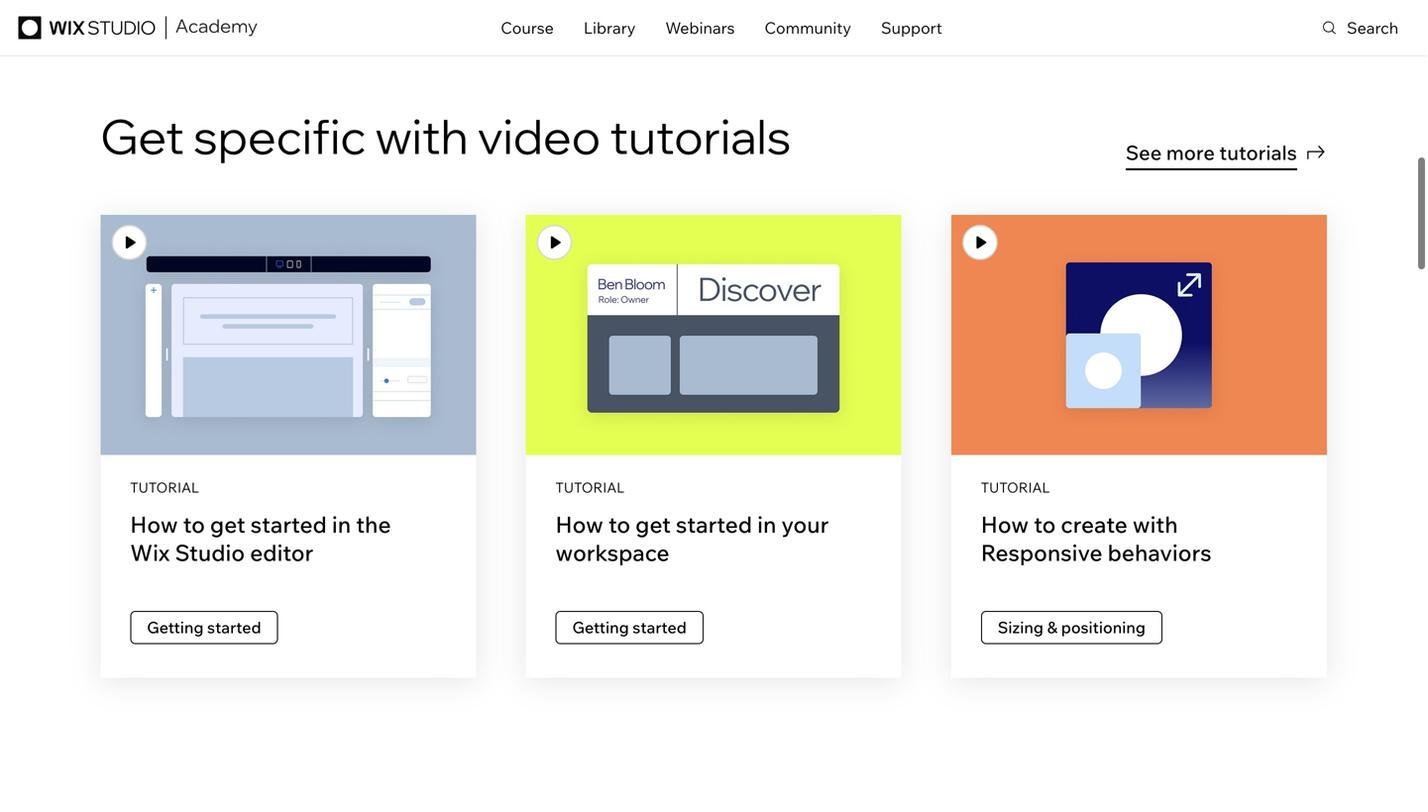 Task type: locate. For each thing, give the bounding box(es) containing it.
0 horizontal spatial in
[[332, 511, 351, 539]]

1 horizontal spatial in
[[757, 511, 777, 539]]

list containing how to get started in the wix studio editor
[[100, 215, 1327, 678]]

getting started
[[147, 618, 261, 638], [572, 618, 687, 638]]

tutorials
[[610, 106, 791, 166], [1220, 140, 1297, 165]]

the
[[356, 511, 391, 539]]

topics element
[[130, 612, 446, 653], [556, 612, 872, 653], [981, 612, 1297, 653]]

2 watch now from the left
[[673, 325, 755, 345]]

getting started inside how to get started in the wix studio editor list item
[[147, 618, 261, 638]]

topics element inside how to get started in your workspace list item
[[556, 612, 872, 653]]

watch inside how to get started in the wix studio editor list item
[[247, 325, 295, 345]]

2 horizontal spatial watch now
[[1098, 325, 1180, 345]]

0 horizontal spatial watch now link
[[208, 312, 369, 359]]

0 horizontal spatial getting started
[[147, 618, 261, 638]]

1 in from the left
[[332, 511, 351, 539]]

0 horizontal spatial with
[[375, 106, 468, 166]]

topics element down editor at the bottom left
[[130, 612, 446, 653]]

1 horizontal spatial watch now
[[673, 325, 755, 345]]

0 horizontal spatial now
[[298, 325, 329, 345]]

2 getting started link from the left
[[556, 612, 704, 645]]

tutorial up workspace at the left bottom
[[556, 479, 625, 497]]

getting started down workspace at the left bottom
[[572, 618, 687, 638]]

3 topics element from the left
[[981, 612, 1297, 653]]

3 watch now link from the left
[[1059, 312, 1220, 359]]

1 now from the left
[[298, 325, 329, 345]]

how inside how to get started in your workspace
[[556, 511, 604, 539]]

1 get from the left
[[210, 511, 245, 539]]

now
[[298, 325, 329, 345], [724, 325, 755, 345], [1149, 325, 1180, 345]]

2 getting started from the left
[[572, 618, 687, 638]]

wix studio academy logo image
[[174, 19, 259, 36], [176, 19, 257, 36]]

2 topics element from the left
[[556, 612, 872, 653]]

with
[[375, 106, 468, 166], [1133, 511, 1178, 539]]

watch inside how to get started in your workspace list item
[[673, 325, 720, 345]]

3 tutorial from the left
[[981, 479, 1050, 497]]

2 horizontal spatial watch
[[1098, 325, 1145, 345]]

1 getting started from the left
[[147, 618, 261, 638]]

0 horizontal spatial topics element
[[130, 612, 446, 653]]

0 horizontal spatial getting
[[147, 618, 204, 638]]

getting started link inside how to get started in the wix studio editor list item
[[130, 612, 278, 645]]

1 horizontal spatial getting started
[[572, 618, 687, 638]]

3 how from the left
[[981, 511, 1029, 539]]

started right studio
[[250, 511, 327, 539]]

1 horizontal spatial now
[[724, 325, 755, 345]]

watch now link for wix
[[208, 312, 369, 359]]

topics element for wix
[[130, 612, 446, 653]]

1 watch from the left
[[247, 325, 295, 345]]

behaviors
[[1108, 539, 1212, 567]]

how for wix
[[130, 511, 178, 539]]

2 horizontal spatial watch now link
[[1059, 312, 1220, 359]]

list
[[100, 215, 1327, 678]]

getting started link
[[130, 612, 278, 645], [556, 612, 704, 645]]

library
[[584, 18, 636, 38]]

getting down wix
[[147, 618, 204, 638]]

1 watch now link from the left
[[208, 312, 369, 359]]

2 how from the left
[[556, 511, 604, 539]]

2 now from the left
[[724, 325, 755, 345]]

wix studio logo image
[[16, 16, 158, 39], [18, 16, 155, 39]]

now inside how to get started in the wix studio editor list item
[[298, 325, 329, 345]]

getting
[[147, 618, 204, 638], [572, 618, 629, 638]]

topics element down how to get started in your workspace
[[556, 612, 872, 653]]

tutorial inside how to get started in the wix studio editor list item
[[130, 479, 199, 497]]

2 wix studio academy logo image from the left
[[176, 19, 257, 36]]

3 watch now from the left
[[1098, 325, 1180, 345]]

see more tutorials link
[[1126, 135, 1327, 171]]

0 horizontal spatial tutorial
[[130, 479, 199, 497]]

3 to from the left
[[1034, 511, 1056, 539]]

topics element containing sizing & positioning
[[981, 612, 1297, 653]]

1 tutorial from the left
[[130, 479, 199, 497]]

getting inside how to get started in your workspace list item
[[572, 618, 629, 638]]

to
[[183, 511, 205, 539], [609, 511, 630, 539], [1034, 511, 1056, 539]]

now inside how to create with responsive behaviors list item
[[1149, 325, 1180, 345]]

workspace
[[556, 539, 670, 567]]

watch now inside how to get started in the wix studio editor list item
[[247, 325, 329, 345]]

in for your
[[757, 511, 777, 539]]

1 horizontal spatial watch
[[673, 325, 720, 345]]

1 horizontal spatial with
[[1133, 511, 1178, 539]]

1 wix studio academy logo image from the left
[[174, 19, 259, 36]]

in left the
[[332, 511, 351, 539]]

started left your
[[676, 511, 752, 539]]

1 topics element from the left
[[130, 612, 446, 653]]

link to lesson for responsive behaviors image
[[951, 215, 1327, 456]]

getting started link down workspace at the left bottom
[[556, 612, 704, 645]]

2 horizontal spatial topics element
[[981, 612, 1297, 653]]

0 horizontal spatial watch now
[[247, 325, 329, 345]]

getting started inside how to get started in your workspace list item
[[572, 618, 687, 638]]

tutorial inside how to get started in your workspace list item
[[556, 479, 625, 497]]

watch
[[247, 325, 295, 345], [673, 325, 720, 345], [1098, 325, 1145, 345]]

watch now
[[247, 325, 329, 345], [673, 325, 755, 345], [1098, 325, 1180, 345]]

1 horizontal spatial getting started link
[[556, 612, 704, 645]]

getting down workspace at the left bottom
[[572, 618, 629, 638]]

topics element inside how to get started in the wix studio editor list item
[[130, 612, 446, 653]]

3 watch from the left
[[1098, 325, 1145, 345]]

in
[[332, 511, 351, 539], [757, 511, 777, 539]]

to inside "how to get started in the wix studio editor"
[[183, 511, 205, 539]]

2 horizontal spatial tutorial
[[981, 479, 1050, 497]]

to for workspace
[[609, 511, 630, 539]]

link to lesson for wix studio workspace image
[[526, 215, 901, 456]]

1 getting started link from the left
[[130, 612, 278, 645]]

1 vertical spatial with
[[1133, 511, 1178, 539]]

tutorial
[[130, 479, 199, 497], [556, 479, 625, 497], [981, 479, 1050, 497]]

tutorial inside how to create with responsive behaviors list item
[[981, 479, 1050, 497]]

1 horizontal spatial to
[[609, 511, 630, 539]]

get
[[100, 106, 184, 166]]

2 watch from the left
[[673, 325, 720, 345]]

to inside how to get started in your workspace
[[609, 511, 630, 539]]

1 horizontal spatial get
[[636, 511, 671, 539]]

how inside "how to get started in the wix studio editor"
[[130, 511, 178, 539]]

2 tutorial from the left
[[556, 479, 625, 497]]

get
[[210, 511, 245, 539], [636, 511, 671, 539]]

1 horizontal spatial getting
[[572, 618, 629, 638]]

in inside how to get started in your workspace
[[757, 511, 777, 539]]

tutorial up responsive
[[981, 479, 1050, 497]]

community
[[765, 18, 851, 38]]

1 how from the left
[[130, 511, 178, 539]]

1 horizontal spatial watch now link
[[633, 312, 794, 359]]

how to get started in the wix studio editor list item
[[100, 215, 476, 678]]

0 horizontal spatial watch
[[247, 325, 295, 345]]

1 watch now from the left
[[247, 325, 329, 345]]

in left your
[[757, 511, 777, 539]]

Search text field
[[1323, 0, 1427, 56]]

started
[[250, 511, 327, 539], [676, 511, 752, 539], [207, 618, 261, 638], [633, 618, 687, 638]]

1 horizontal spatial topics element
[[556, 612, 872, 653]]

how to get started in your workspace list item
[[526, 215, 901, 678]]

1 horizontal spatial how
[[556, 511, 604, 539]]

webinars
[[665, 18, 735, 38]]

in inside "how to get started in the wix studio editor"
[[332, 511, 351, 539]]

0 horizontal spatial get
[[210, 511, 245, 539]]

2 in from the left
[[757, 511, 777, 539]]

2 getting from the left
[[572, 618, 629, 638]]

to for wix
[[183, 511, 205, 539]]

webinars link
[[665, 9, 735, 47]]

how for workspace
[[556, 511, 604, 539]]

watch now for wix
[[247, 325, 329, 345]]

0 horizontal spatial how
[[130, 511, 178, 539]]

responsive
[[981, 539, 1103, 567]]

1 horizontal spatial tutorial
[[556, 479, 625, 497]]

how
[[130, 511, 178, 539], [556, 511, 604, 539], [981, 511, 1029, 539]]

2 to from the left
[[609, 511, 630, 539]]

get for wix
[[210, 511, 245, 539]]

get inside "how to get started in the wix studio editor"
[[210, 511, 245, 539]]

2 horizontal spatial now
[[1149, 325, 1180, 345]]

2 watch now link from the left
[[633, 312, 794, 359]]

getting started link down studio
[[130, 612, 278, 645]]

getting started down studio
[[147, 618, 261, 638]]

now inside how to get started in your workspace list item
[[724, 325, 755, 345]]

topics element inside how to create with responsive behaviors list item
[[981, 612, 1297, 653]]

library link
[[584, 9, 636, 47]]

getting started link for workspace
[[556, 612, 704, 645]]

0 horizontal spatial tutorials
[[610, 106, 791, 166]]

2 get from the left
[[636, 511, 671, 539]]

positioning
[[1061, 618, 1146, 638]]

topics element down behaviors
[[981, 612, 1297, 653]]

get inside how to get started in your workspace
[[636, 511, 671, 539]]

1 to from the left
[[183, 511, 205, 539]]

see
[[1126, 140, 1162, 165]]

topics element for workspace
[[556, 612, 872, 653]]

1 getting from the left
[[147, 618, 204, 638]]

watch for workspace
[[673, 325, 720, 345]]

watch now link
[[208, 312, 369, 359], [633, 312, 794, 359], [1059, 312, 1220, 359]]

&
[[1047, 618, 1058, 638]]

getting started link inside how to get started in your workspace list item
[[556, 612, 704, 645]]

0 horizontal spatial getting started link
[[130, 612, 278, 645]]

watch now inside how to get started in your workspace list item
[[673, 325, 755, 345]]

getting inside how to get started in the wix studio editor list item
[[147, 618, 204, 638]]

0 horizontal spatial to
[[183, 511, 205, 539]]

get for workspace
[[636, 511, 671, 539]]

2 horizontal spatial how
[[981, 511, 1029, 539]]

watch now link for workspace
[[633, 312, 794, 359]]

2 horizontal spatial to
[[1034, 511, 1056, 539]]

3 now from the left
[[1149, 325, 1180, 345]]

tutorial up wix
[[130, 479, 199, 497]]



Task type: vqa. For each thing, say whether or not it's contained in the screenshot.
the rightmost with
yes



Task type: describe. For each thing, give the bounding box(es) containing it.
tutorial for how to create with responsive behaviors
[[981, 479, 1050, 497]]

studio
[[175, 539, 245, 567]]

watch now inside how to create with responsive behaviors list item
[[1098, 325, 1180, 345]]

2 wix studio logo image from the left
[[18, 16, 155, 39]]

started inside "how to get started in the wix studio editor"
[[250, 511, 327, 539]]

get specific with video tutorials
[[100, 106, 791, 166]]

video
[[478, 106, 601, 166]]

sizing & positioning
[[998, 618, 1146, 638]]

in for the
[[332, 511, 351, 539]]

watch now for workspace
[[673, 325, 755, 345]]

how to create with responsive behaviors list item
[[951, 215, 1327, 678]]

to inside how to create with responsive behaviors
[[1034, 511, 1056, 539]]

started down workspace at the left bottom
[[633, 618, 687, 638]]

course link
[[501, 9, 554, 47]]

watch inside how to create with responsive behaviors list item
[[1098, 325, 1145, 345]]

how to get started in the wix studio editor
[[130, 511, 391, 567]]

more
[[1166, 140, 1215, 165]]

specific
[[193, 106, 366, 166]]

create
[[1061, 511, 1128, 539]]

tutorial for how to get started in the wix studio editor
[[130, 479, 199, 497]]

getting started for workspace
[[572, 618, 687, 638]]

started down studio
[[207, 618, 261, 638]]

editor
[[250, 539, 313, 567]]

now for wix
[[298, 325, 329, 345]]

your
[[782, 511, 829, 539]]

support link
[[881, 9, 942, 47]]

how to get started in your workspace
[[556, 511, 829, 567]]

how inside how to create with responsive behaviors
[[981, 511, 1029, 539]]

see more tutorials
[[1126, 140, 1297, 165]]

watch for wix
[[247, 325, 295, 345]]

getting started link for wix
[[130, 612, 278, 645]]

0 vertical spatial with
[[375, 106, 468, 166]]

now for workspace
[[724, 325, 755, 345]]

getting for workspace
[[572, 618, 629, 638]]

getting for wix
[[147, 618, 204, 638]]

wix
[[130, 539, 170, 567]]

started inside how to get started in your workspace
[[676, 511, 752, 539]]

link to lesson for wix studio editor image
[[100, 215, 476, 456]]

support
[[881, 18, 942, 38]]

1 horizontal spatial tutorials
[[1220, 140, 1297, 165]]

getting started for wix
[[147, 618, 261, 638]]

sizing
[[998, 618, 1044, 638]]

course
[[501, 18, 554, 38]]

1 wix studio logo image from the left
[[16, 16, 158, 39]]

how to create with responsive behaviors
[[981, 511, 1212, 567]]

with inside how to create with responsive behaviors
[[1133, 511, 1178, 539]]

tutorial for how to get started in your workspace
[[556, 479, 625, 497]]

sizing & positioning link
[[981, 612, 1163, 645]]



